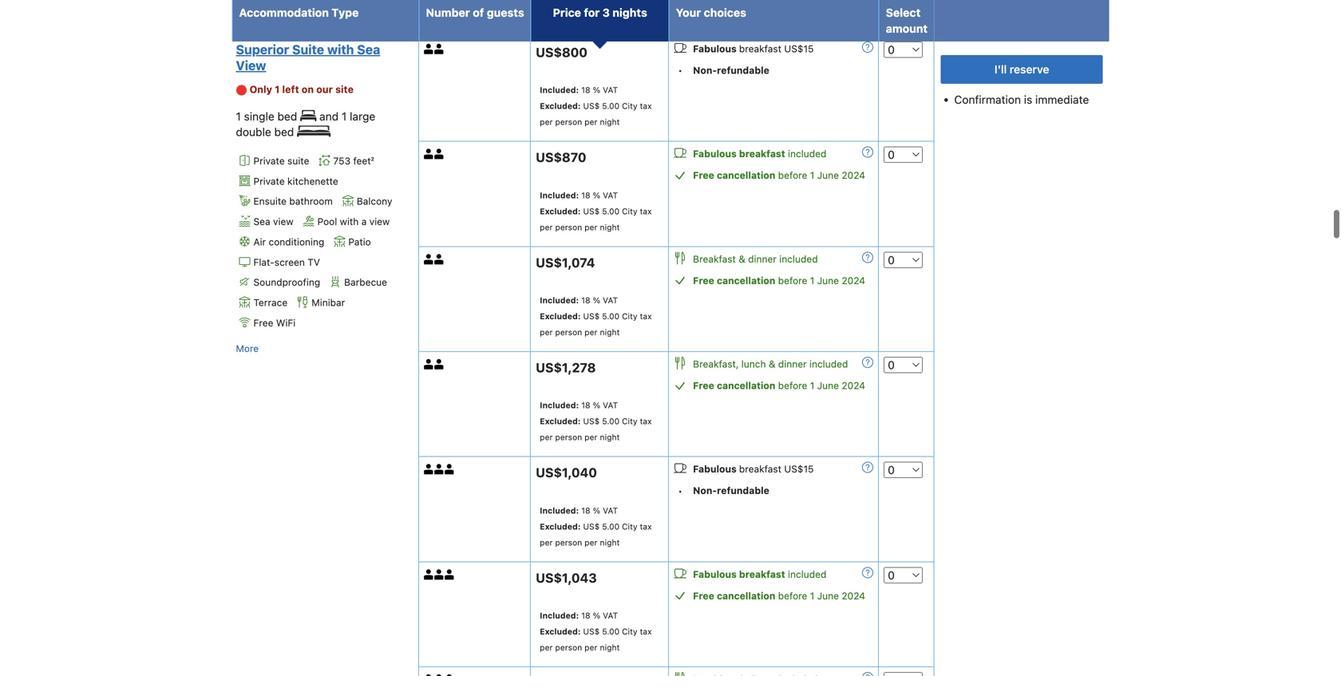 Task type: describe. For each thing, give the bounding box(es) containing it.
us$ 5.00 city tax per person per night for us$1,043
[[540, 627, 652, 652]]

us$870
[[536, 150, 587, 165]]

our
[[316, 83, 333, 95]]

confirmation
[[955, 93, 1021, 106]]

0 horizontal spatial &
[[739, 253, 746, 265]]

0 horizontal spatial sea
[[254, 216, 270, 227]]

balcony
[[357, 196, 392, 207]]

suite
[[292, 42, 324, 57]]

1 single bed
[[236, 110, 300, 123]]

us$ 5.00 city tax per person per night for us$800
[[540, 101, 652, 127]]

tax for us$1,040
[[640, 522, 652, 531]]

accommodation type
[[239, 6, 359, 19]]

person for us$870
[[555, 222, 582, 232]]

bed inside 1 large double bed
[[274, 125, 294, 139]]

and
[[320, 110, 342, 123]]

refundable for 1st more details on meals and payment options image from the top of the page
[[717, 65, 770, 76]]

1 fabulous from the top
[[693, 43, 737, 54]]

us$ for us$1,074
[[583, 311, 600, 321]]

single
[[244, 110, 275, 123]]

superior
[[236, 42, 289, 57]]

1 view from the left
[[273, 216, 294, 227]]

fabulous for us$870
[[693, 148, 737, 159]]

us$ 5.00 city tax per person per night for us$870
[[540, 206, 652, 232]]

tax for us$870
[[640, 206, 652, 216]]

breakfast, lunch & dinner included
[[693, 359, 848, 370]]

more details on meals and payment options image for us$1,074
[[863, 252, 874, 263]]

vat for us$1,043
[[603, 611, 618, 621]]

patio
[[348, 236, 371, 247]]

5.00 for us$1,043
[[602, 627, 620, 636]]

choices
[[704, 6, 747, 19]]

us$ 5.00 city tax per person per night for us$1,074
[[540, 311, 652, 337]]

1 breakfast from the top
[[739, 43, 782, 54]]

number
[[426, 6, 470, 19]]

city for us$1,040
[[622, 522, 638, 531]]

person for us$800
[[555, 117, 582, 127]]

only
[[250, 83, 272, 95]]

tax for us$1,043
[[640, 627, 652, 636]]

select amount
[[886, 6, 928, 35]]

1 large double bed
[[236, 110, 376, 139]]

included: for us$800
[[540, 85, 579, 95]]

night for us$1,278
[[600, 433, 620, 442]]

breakfast for us$870
[[739, 148, 785, 159]]

night for us$1,043
[[600, 643, 620, 652]]

june for us$1,074
[[817, 275, 839, 286]]

refundable for more details on meals and payment options image associated with us$1,040
[[717, 485, 770, 496]]

free for us$870
[[693, 170, 715, 181]]

us$ 5.00 city tax per person per night for us$1,040
[[540, 522, 652, 547]]

excluded: for us$870
[[540, 206, 581, 216]]

free cancellation before 1 june 2024 for us$1,278
[[693, 380, 866, 391]]

night for us$800
[[600, 117, 620, 127]]

excluded: for us$800
[[540, 101, 581, 111]]

1 city from the top
[[622, 0, 638, 4]]

vat for us$870
[[603, 190, 618, 200]]

1 fabulous breakfast us$15 from the top
[[693, 43, 814, 54]]

more
[[236, 343, 259, 354]]

included: for us$870
[[540, 190, 579, 200]]

5.00 for us$1,040
[[602, 522, 620, 531]]

18 for us$1,278
[[581, 401, 591, 410]]

with inside superior suite with sea view
[[327, 42, 354, 57]]

1 non- from the top
[[693, 65, 717, 76]]

ensuite
[[254, 196, 287, 207]]

2 fabulous breakfast us$15 from the top
[[693, 464, 814, 475]]

bed image
[[300, 110, 316, 121]]

us$1,074
[[536, 255, 595, 270]]

5.00 for us$1,278
[[602, 417, 620, 426]]

us$15 for 1st more details on meals and payment options image from the top of the page
[[784, 43, 814, 54]]

included: 18 % vat for us$1,040
[[540, 506, 618, 515]]

view
[[236, 58, 266, 73]]

terrace
[[254, 297, 288, 308]]

753
[[333, 155, 351, 166]]

us$800
[[536, 45, 588, 60]]

barbecue
[[344, 277, 387, 288]]

superior suite with sea view link
[[236, 41, 410, 73]]

free wifi
[[254, 317, 296, 329]]

amount
[[886, 22, 928, 35]]

city for us$1,278
[[622, 417, 638, 426]]

night for us$1,040
[[600, 538, 620, 547]]

us$15 for more details on meals and payment options image associated with us$1,040
[[784, 464, 814, 475]]

more link
[[236, 340, 259, 356]]

included: for us$1,043
[[540, 611, 579, 621]]

included: 18 % vat for us$1,074
[[540, 295, 618, 305]]

5.00 for us$800
[[602, 101, 620, 111]]

fabulous for us$1,043
[[693, 569, 737, 580]]

price
[[553, 6, 581, 19]]

% for us$800
[[593, 85, 601, 95]]

feet²
[[353, 155, 374, 166]]

more details on meals and payment options image for us$870
[[863, 147, 874, 158]]

night for us$1,074
[[600, 327, 620, 337]]

vat for us$1,040
[[603, 506, 618, 515]]

june for us$870
[[817, 170, 839, 181]]

a
[[361, 216, 367, 227]]

1 night from the top
[[600, 10, 620, 20]]

excluded: for us$1,278
[[540, 417, 581, 426]]

i'll reserve
[[995, 63, 1050, 76]]

2 view from the left
[[369, 216, 390, 227]]

soundproofing
[[254, 277, 320, 288]]

• for more details on meals and payment options image associated with us$1,040
[[678, 486, 683, 497]]

large
[[350, 110, 376, 123]]

breakfast
[[693, 253, 736, 265]]

1 5.00 from the top
[[602, 0, 620, 4]]

% for us$870
[[593, 190, 601, 200]]

conditioning
[[269, 236, 324, 247]]

vat for us$1,074
[[603, 295, 618, 305]]

free cancellation before 1 june 2024 for us$870
[[693, 170, 866, 181]]

0 vertical spatial bed
[[278, 110, 297, 123]]

guests
[[487, 6, 524, 19]]

included: 18 % vat for us$800
[[540, 85, 618, 95]]

for
[[584, 6, 600, 19]]

2024 for us$870
[[842, 170, 866, 181]]

city for us$1,043
[[622, 627, 638, 636]]

1 person from the top
[[555, 10, 582, 20]]

1 more details on meals and payment options image from the top
[[863, 41, 874, 53]]

your choices
[[676, 6, 747, 19]]

tax for us$800
[[640, 101, 652, 111]]

private kitchenette
[[254, 176, 338, 187]]

% for us$1,074
[[593, 295, 601, 305]]

18 for us$1,040
[[581, 506, 591, 515]]

air
[[254, 236, 266, 247]]

screen
[[275, 257, 305, 268]]

sea inside superior suite with sea view
[[357, 42, 380, 57]]

person for us$1,043
[[555, 643, 582, 652]]

lunch
[[742, 359, 766, 370]]

included: for us$1,074
[[540, 295, 579, 305]]

ensuite bathroom
[[254, 196, 333, 207]]



Task type: vqa. For each thing, say whether or not it's contained in the screenshot.
the middle Nov
no



Task type: locate. For each thing, give the bounding box(es) containing it.
4 tax from the top
[[640, 311, 652, 321]]

person up "us$1,043"
[[555, 538, 582, 547]]

included: 18 % vat for us$870
[[540, 190, 618, 200]]

2 private from the top
[[254, 176, 285, 187]]

us$ up "us$1,043"
[[583, 522, 600, 531]]

i'll reserve button
[[941, 55, 1103, 84]]

2 more details on meals and payment options image from the top
[[863, 357, 874, 368]]

excluded: for us$1,040
[[540, 522, 581, 531]]

us$ up for
[[583, 0, 600, 4]]

us$ 5.00 city tax per person per night
[[540, 0, 652, 20], [540, 101, 652, 127], [540, 206, 652, 232], [540, 311, 652, 337], [540, 417, 652, 442], [540, 522, 652, 547], [540, 627, 652, 652]]

private for private suite
[[254, 155, 285, 166]]

2 18 from the top
[[581, 190, 591, 200]]

person for us$1,040
[[555, 538, 582, 547]]

3 fabulous from the top
[[693, 464, 737, 475]]

5 person from the top
[[555, 433, 582, 442]]

0 horizontal spatial view
[[273, 216, 294, 227]]

june for us$1,043
[[817, 590, 839, 602]]

excluded: up us$1,278
[[540, 311, 581, 321]]

7 5.00 from the top
[[602, 627, 620, 636]]

excluded: up "us$1,043"
[[540, 522, 581, 531]]

bed
[[278, 110, 297, 123], [274, 125, 294, 139]]

night for us$870
[[600, 222, 620, 232]]

0 vertical spatial fabulous breakfast us$15
[[693, 43, 814, 54]]

18 for us$1,043
[[581, 611, 591, 621]]

is
[[1024, 93, 1033, 106]]

753 feet²
[[333, 155, 374, 166]]

us$ for us$870
[[583, 206, 600, 216]]

5 us$ from the top
[[583, 417, 600, 426]]

1 vertical spatial private
[[254, 176, 285, 187]]

fabulous breakfast included
[[693, 148, 827, 159], [693, 569, 827, 580]]

city for us$1,074
[[622, 311, 638, 321]]

1 vertical spatial dinner
[[778, 359, 807, 370]]

3 more details on meals and payment options image from the top
[[863, 462, 874, 473]]

us$15
[[784, 43, 814, 54], [784, 464, 814, 475]]

breakfast & dinner included
[[693, 253, 818, 265]]

6 5.00 from the top
[[602, 522, 620, 531]]

4 breakfast from the top
[[739, 569, 785, 580]]

% down us$1,074
[[593, 295, 601, 305]]

5 vat from the top
[[603, 506, 618, 515]]

before for us$1,074
[[778, 275, 808, 286]]

accommodation
[[239, 6, 329, 19]]

private suite
[[254, 155, 309, 166]]

number of guests
[[426, 6, 524, 19]]

fabulous for us$1,040
[[693, 464, 737, 475]]

2 tax from the top
[[640, 101, 652, 111]]

2 non- from the top
[[693, 485, 717, 496]]

2024 for us$1,043
[[842, 590, 866, 602]]

18 down us$1,278
[[581, 401, 591, 410]]

superior suite with sea view
[[236, 42, 380, 73]]

4 more details on meals and payment options image from the top
[[863, 672, 874, 676]]

person down "us$1,043"
[[555, 643, 582, 652]]

occupancy image
[[434, 44, 445, 54], [424, 254, 434, 265], [434, 254, 445, 265], [424, 464, 434, 475], [434, 464, 445, 475], [445, 570, 455, 580]]

% for us$1,040
[[593, 506, 601, 515]]

4 cancellation from the top
[[717, 590, 776, 602]]

flat-screen tv
[[254, 257, 320, 268]]

1 horizontal spatial dinner
[[778, 359, 807, 370]]

% down "us$1,043"
[[593, 611, 601, 621]]

3 us$ from the top
[[583, 206, 600, 216]]

city
[[622, 0, 638, 4], [622, 101, 638, 111], [622, 206, 638, 216], [622, 311, 638, 321], [622, 417, 638, 426], [622, 522, 638, 531], [622, 627, 638, 636]]

1 horizontal spatial view
[[369, 216, 390, 227]]

18 down us$1,040
[[581, 506, 591, 515]]

%
[[593, 85, 601, 95], [593, 190, 601, 200], [593, 295, 601, 305], [593, 401, 601, 410], [593, 506, 601, 515], [593, 611, 601, 621]]

2 vat from the top
[[603, 190, 618, 200]]

1 us$15 from the top
[[784, 43, 814, 54]]

3 breakfast from the top
[[739, 464, 782, 475]]

1 tax from the top
[[640, 0, 652, 4]]

5 tax from the top
[[640, 417, 652, 426]]

2 us$ 5.00 city tax per person per night from the top
[[540, 101, 652, 127]]

7 us$ 5.00 city tax per person per night from the top
[[540, 627, 652, 652]]

0 vertical spatial non-refundable
[[693, 65, 770, 76]]

2 included: from the top
[[540, 190, 579, 200]]

18 for us$870
[[581, 190, 591, 200]]

2 breakfast from the top
[[739, 148, 785, 159]]

included: down us$1,040
[[540, 506, 579, 515]]

private
[[254, 155, 285, 166], [254, 176, 285, 187]]

3 city from the top
[[622, 206, 638, 216]]

sea view
[[254, 216, 294, 227]]

bed left bed icon
[[278, 110, 297, 123]]

before for us$1,278
[[778, 380, 808, 391]]

breakfast,
[[693, 359, 739, 370]]

2 vertical spatial more details on meals and payment options image
[[863, 462, 874, 473]]

3 excluded: from the top
[[540, 311, 581, 321]]

1 % from the top
[[593, 85, 601, 95]]

4 night from the top
[[600, 327, 620, 337]]

7 us$ from the top
[[583, 627, 600, 636]]

4 included: 18 % vat from the top
[[540, 401, 618, 410]]

0 vertical spatial •
[[678, 65, 683, 76]]

us$ for us$1,043
[[583, 627, 600, 636]]

included: 18 % vat for us$1,043
[[540, 611, 618, 621]]

1 us$ 5.00 city tax per person per night from the top
[[540, 0, 652, 20]]

6 tax from the top
[[640, 522, 652, 531]]

view up air conditioning
[[273, 216, 294, 227]]

more details on meals and payment options image
[[863, 41, 874, 53], [863, 357, 874, 368], [863, 462, 874, 473]]

included: for us$1,278
[[540, 401, 579, 410]]

cancellation for us$1,278
[[717, 380, 776, 391]]

us$ up us$870
[[583, 101, 600, 111]]

vat for us$1,278
[[603, 401, 618, 410]]

included: down us$870
[[540, 190, 579, 200]]

dinner right the breakfast
[[748, 253, 777, 265]]

• for 1st more details on meals and payment options image from the top of the page
[[678, 65, 683, 76]]

non-
[[693, 65, 717, 76], [693, 485, 717, 496]]

6 us$ 5.00 city tax per person per night from the top
[[540, 522, 652, 547]]

0 vertical spatial &
[[739, 253, 746, 265]]

6 included: from the top
[[540, 611, 579, 621]]

before
[[778, 170, 808, 181], [778, 275, 808, 286], [778, 380, 808, 391], [778, 590, 808, 602]]

3 included: 18 % vat from the top
[[540, 295, 618, 305]]

pool with a view
[[318, 216, 390, 227]]

air conditioning
[[254, 236, 324, 247]]

4 18 from the top
[[581, 401, 591, 410]]

sea
[[357, 42, 380, 57], [254, 216, 270, 227]]

5.00 for us$1,074
[[602, 311, 620, 321]]

fabulous
[[693, 43, 737, 54], [693, 148, 737, 159], [693, 464, 737, 475], [693, 569, 737, 580]]

0 horizontal spatial dinner
[[748, 253, 777, 265]]

person up us$1,074
[[555, 222, 582, 232]]

7 city from the top
[[622, 627, 638, 636]]

sea up air
[[254, 216, 270, 227]]

0 vertical spatial more details on meals and payment options image
[[863, 41, 874, 53]]

breakfast for us$1,040
[[739, 464, 782, 475]]

cancellation
[[717, 170, 776, 181], [717, 275, 776, 286], [717, 380, 776, 391], [717, 590, 776, 602]]

sea down type
[[357, 42, 380, 57]]

excluded: up us$870
[[540, 101, 581, 111]]

dinner
[[748, 253, 777, 265], [778, 359, 807, 370]]

4 2024 from the top
[[842, 590, 866, 602]]

us$ for us$800
[[583, 101, 600, 111]]

2024 for us$1,074
[[842, 275, 866, 286]]

fabulous breakfast included for us$1,043
[[693, 569, 827, 580]]

& right the breakfast
[[739, 253, 746, 265]]

0 vertical spatial private
[[254, 155, 285, 166]]

vat
[[603, 85, 618, 95], [603, 190, 618, 200], [603, 295, 618, 305], [603, 401, 618, 410], [603, 506, 618, 515], [603, 611, 618, 621]]

more details on meals and payment options image for us$1,043
[[863, 567, 874, 578]]

type
[[332, 6, 359, 19]]

1 vertical spatial non-refundable
[[693, 485, 770, 496]]

us$1,278
[[536, 360, 596, 375]]

% up us$1,074
[[593, 190, 601, 200]]

1 non-refundable from the top
[[693, 65, 770, 76]]

before for us$1,043
[[778, 590, 808, 602]]

4 vat from the top
[[603, 401, 618, 410]]

0 vertical spatial fabulous breakfast included
[[693, 148, 827, 159]]

us$ up us$1,040
[[583, 417, 600, 426]]

with right suite
[[327, 42, 354, 57]]

3 5.00 from the top
[[602, 206, 620, 216]]

5 18 from the top
[[581, 506, 591, 515]]

2 more details on meals and payment options image from the top
[[863, 252, 874, 263]]

tv
[[308, 257, 320, 268]]

included: down "us$1,043"
[[540, 611, 579, 621]]

6 night from the top
[[600, 538, 620, 547]]

4 fabulous from the top
[[693, 569, 737, 580]]

free cancellation before 1 june 2024 for us$1,043
[[693, 590, 866, 602]]

on
[[302, 83, 314, 95]]

included: 18 % vat down us$1,074
[[540, 295, 618, 305]]

us$ down "us$1,043"
[[583, 627, 600, 636]]

included: down us$1,074
[[540, 295, 579, 305]]

1 us$ from the top
[[583, 0, 600, 4]]

1 vertical spatial with
[[340, 216, 359, 227]]

18 down us$870
[[581, 190, 591, 200]]

wifi
[[276, 317, 296, 329]]

1 vertical spatial &
[[769, 359, 776, 370]]

3 before from the top
[[778, 380, 808, 391]]

tax for us$1,278
[[640, 417, 652, 426]]

included: 18 % vat down us$1,040
[[540, 506, 618, 515]]

1 refundable from the top
[[717, 65, 770, 76]]

included: 18 % vat down us$1,278
[[540, 401, 618, 410]]

included: down us$1,278
[[540, 401, 579, 410]]

suite
[[288, 155, 309, 166]]

flat-
[[254, 257, 275, 268]]

3 us$ 5.00 city tax per person per night from the top
[[540, 206, 652, 232]]

cancellation for us$870
[[717, 170, 776, 181]]

included: 18 % vat down us$870
[[540, 190, 618, 200]]

pool
[[318, 216, 337, 227]]

kitchenette
[[288, 176, 338, 187]]

0 vertical spatial us$15
[[784, 43, 814, 54]]

per
[[540, 10, 553, 20], [585, 10, 598, 20], [540, 117, 553, 127], [585, 117, 598, 127], [540, 222, 553, 232], [585, 222, 598, 232], [540, 327, 553, 337], [585, 327, 598, 337], [540, 433, 553, 442], [585, 433, 598, 442], [540, 538, 553, 547], [585, 538, 598, 547], [540, 643, 553, 652], [585, 643, 598, 652]]

3 2024 from the top
[[842, 380, 866, 391]]

us$
[[583, 0, 600, 4], [583, 101, 600, 111], [583, 206, 600, 216], [583, 311, 600, 321], [583, 417, 600, 426], [583, 522, 600, 531], [583, 627, 600, 636]]

4 before from the top
[[778, 590, 808, 602]]

% down us$1,040
[[593, 506, 601, 515]]

us$ for us$1,278
[[583, 417, 600, 426]]

2 us$15 from the top
[[784, 464, 814, 475]]

1 excluded: from the top
[[540, 101, 581, 111]]

&
[[739, 253, 746, 265], [769, 359, 776, 370]]

cancellation for us$1,043
[[717, 590, 776, 602]]

confirmation is immediate
[[955, 93, 1089, 106]]

nights
[[613, 6, 647, 19]]

% down price for 3 nights
[[593, 85, 601, 95]]

vat for us$800
[[603, 85, 618, 95]]

1 • from the top
[[678, 65, 683, 76]]

city for us$870
[[622, 206, 638, 216]]

us$1,043
[[536, 571, 597, 586]]

6 person from the top
[[555, 538, 582, 547]]

0 vertical spatial with
[[327, 42, 354, 57]]

2 before from the top
[[778, 275, 808, 286]]

4 person from the top
[[555, 327, 582, 337]]

18 down us$1,074
[[581, 295, 591, 305]]

person up us$1,040
[[555, 433, 582, 442]]

person for us$1,278
[[555, 433, 582, 442]]

excluded: for us$1,043
[[540, 627, 581, 636]]

site
[[335, 83, 354, 95]]

included: 18 % vat down us$800
[[540, 85, 618, 95]]

breakfast
[[739, 43, 782, 54], [739, 148, 785, 159], [739, 464, 782, 475], [739, 569, 785, 580]]

included: 18 % vat down "us$1,043"
[[540, 611, 618, 621]]

minibar
[[312, 297, 345, 308]]

1 more details on meals and payment options image from the top
[[863, 147, 874, 158]]

price for 3 nights
[[553, 6, 647, 19]]

% for us$1,043
[[593, 611, 601, 621]]

3 june from the top
[[817, 380, 839, 391]]

5 us$ 5.00 city tax per person per night from the top
[[540, 417, 652, 442]]

1 free cancellation before 1 june 2024 from the top
[[693, 170, 866, 181]]

1 vertical spatial sea
[[254, 216, 270, 227]]

2 non-refundable from the top
[[693, 485, 770, 496]]

1 vertical spatial bed
[[274, 125, 294, 139]]

2 excluded: from the top
[[540, 206, 581, 216]]

more details on meals and payment options image for us$1,040
[[863, 462, 874, 473]]

18 for us$800
[[581, 85, 591, 95]]

% for us$1,278
[[593, 401, 601, 410]]

included:
[[540, 85, 579, 95], [540, 190, 579, 200], [540, 295, 579, 305], [540, 401, 579, 410], [540, 506, 579, 515], [540, 611, 579, 621]]

1 vertical spatial non-
[[693, 485, 717, 496]]

person up us$1,278
[[555, 327, 582, 337]]

2 fabulous from the top
[[693, 148, 737, 159]]

1 vertical spatial fabulous breakfast included
[[693, 569, 827, 580]]

5.00
[[602, 0, 620, 4], [602, 101, 620, 111], [602, 206, 620, 216], [602, 311, 620, 321], [602, 417, 620, 426], [602, 522, 620, 531], [602, 627, 620, 636]]

double
[[236, 125, 271, 139]]

& right lunch
[[769, 359, 776, 370]]

3 more details on meals and payment options image from the top
[[863, 567, 874, 578]]

1 horizontal spatial sea
[[357, 42, 380, 57]]

excluded: up us$1,074
[[540, 206, 581, 216]]

us$ up us$1,278
[[583, 311, 600, 321]]

included: 18 % vat
[[540, 85, 618, 95], [540, 190, 618, 200], [540, 295, 618, 305], [540, 401, 618, 410], [540, 506, 618, 515], [540, 611, 618, 621]]

fabulous breakfast included for us$870
[[693, 148, 827, 159]]

free for us$1,074
[[693, 275, 715, 286]]

1 before from the top
[[778, 170, 808, 181]]

4 june from the top
[[817, 590, 839, 602]]

bathroom
[[289, 196, 333, 207]]

0 vertical spatial refundable
[[717, 65, 770, 76]]

view right a
[[369, 216, 390, 227]]

with left a
[[340, 216, 359, 227]]

0 vertical spatial non-
[[693, 65, 717, 76]]

•
[[678, 65, 683, 76], [678, 486, 683, 497]]

tax
[[640, 0, 652, 4], [640, 101, 652, 111], [640, 206, 652, 216], [640, 311, 652, 321], [640, 417, 652, 426], [640, 522, 652, 531], [640, 627, 652, 636]]

2 cancellation from the top
[[717, 275, 776, 286]]

7 night from the top
[[600, 643, 620, 652]]

6 us$ from the top
[[583, 522, 600, 531]]

1 vertical spatial •
[[678, 486, 683, 497]]

excluded: down "us$1,043"
[[540, 627, 581, 636]]

immediate
[[1036, 93, 1089, 106]]

18 down "us$1,043"
[[581, 611, 591, 621]]

us$ up us$1,074
[[583, 206, 600, 216]]

3 night from the top
[[600, 222, 620, 232]]

3 free cancellation before 1 june 2024 from the top
[[693, 380, 866, 391]]

% down us$1,278
[[593, 401, 601, 410]]

free
[[693, 170, 715, 181], [693, 275, 715, 286], [254, 317, 273, 329], [693, 380, 715, 391], [693, 590, 715, 602]]

2 refundable from the top
[[717, 485, 770, 496]]

tax for us$1,074
[[640, 311, 652, 321]]

select
[[886, 6, 921, 19]]

1 horizontal spatial &
[[769, 359, 776, 370]]

5 excluded: from the top
[[540, 522, 581, 531]]

excluded: up us$1,040
[[540, 417, 581, 426]]

1 private from the top
[[254, 155, 285, 166]]

only 1 left on our site
[[250, 83, 354, 95]]

of
[[473, 6, 484, 19]]

1 18 from the top
[[581, 85, 591, 95]]

6 city from the top
[[622, 522, 638, 531]]

1 inside 1 large double bed
[[342, 110, 347, 123]]

more details on meals and payment options image
[[863, 147, 874, 158], [863, 252, 874, 263], [863, 567, 874, 578], [863, 672, 874, 676]]

included: 18 % vat for us$1,278
[[540, 401, 618, 410]]

left
[[282, 83, 299, 95]]

person left for
[[555, 10, 582, 20]]

bed down 1 single bed
[[274, 125, 294, 139]]

person up us$870
[[555, 117, 582, 127]]

4 us$ 5.00 city tax per person per night from the top
[[540, 311, 652, 337]]

private for private kitchenette
[[254, 176, 285, 187]]

3 18 from the top
[[581, 295, 591, 305]]

3 % from the top
[[593, 295, 601, 305]]

your
[[676, 6, 701, 19]]

18
[[581, 85, 591, 95], [581, 190, 591, 200], [581, 295, 591, 305], [581, 401, 591, 410], [581, 506, 591, 515], [581, 611, 591, 621]]

june for us$1,278
[[817, 380, 839, 391]]

person for us$1,074
[[555, 327, 582, 337]]

fabulous breakfast us$15
[[693, 43, 814, 54], [693, 464, 814, 475]]

us$1,040
[[536, 465, 597, 481]]

18 for us$1,074
[[581, 295, 591, 305]]

included: down us$800
[[540, 85, 579, 95]]

private up ensuite
[[254, 176, 285, 187]]

3 cancellation from the top
[[717, 380, 776, 391]]

1 fabulous breakfast included from the top
[[693, 148, 827, 159]]

free cancellation before 1 june 2024 for us$1,074
[[693, 275, 866, 286]]

1 vertical spatial fabulous breakfast us$15
[[693, 464, 814, 475]]

1 vertical spatial more details on meals and payment options image
[[863, 357, 874, 368]]

0 vertical spatial sea
[[357, 42, 380, 57]]

18 down us$800
[[581, 85, 591, 95]]

private left the suite
[[254, 155, 285, 166]]

4 included: from the top
[[540, 401, 579, 410]]

free for us$1,278
[[693, 380, 715, 391]]

6 % from the top
[[593, 611, 601, 621]]

0 vertical spatial dinner
[[748, 253, 777, 265]]

3 tax from the top
[[640, 206, 652, 216]]

occupancy image
[[424, 44, 434, 54], [424, 149, 434, 159], [434, 149, 445, 159], [424, 359, 434, 370], [434, 359, 445, 370], [445, 464, 455, 475], [424, 570, 434, 580], [434, 570, 445, 580]]

1 vertical spatial us$15
[[784, 464, 814, 475]]

breakfast for us$1,043
[[739, 569, 785, 580]]

included: for us$1,040
[[540, 506, 579, 515]]

5 included: from the top
[[540, 506, 579, 515]]

dinner right lunch
[[778, 359, 807, 370]]

4 excluded: from the top
[[540, 417, 581, 426]]

1
[[275, 83, 280, 95], [236, 110, 241, 123], [342, 110, 347, 123], [810, 170, 815, 181], [810, 275, 815, 286], [810, 380, 815, 391], [810, 590, 815, 602]]

4 5.00 from the top
[[602, 311, 620, 321]]

2 2024 from the top
[[842, 275, 866, 286]]

3
[[603, 6, 610, 19]]

free for us$1,043
[[693, 590, 715, 602]]

view
[[273, 216, 294, 227], [369, 216, 390, 227]]

us$ 5.00 city tax per person per night for us$1,278
[[540, 417, 652, 442]]

2 % from the top
[[593, 190, 601, 200]]

1 vertical spatial refundable
[[717, 485, 770, 496]]

5 night from the top
[[600, 433, 620, 442]]



